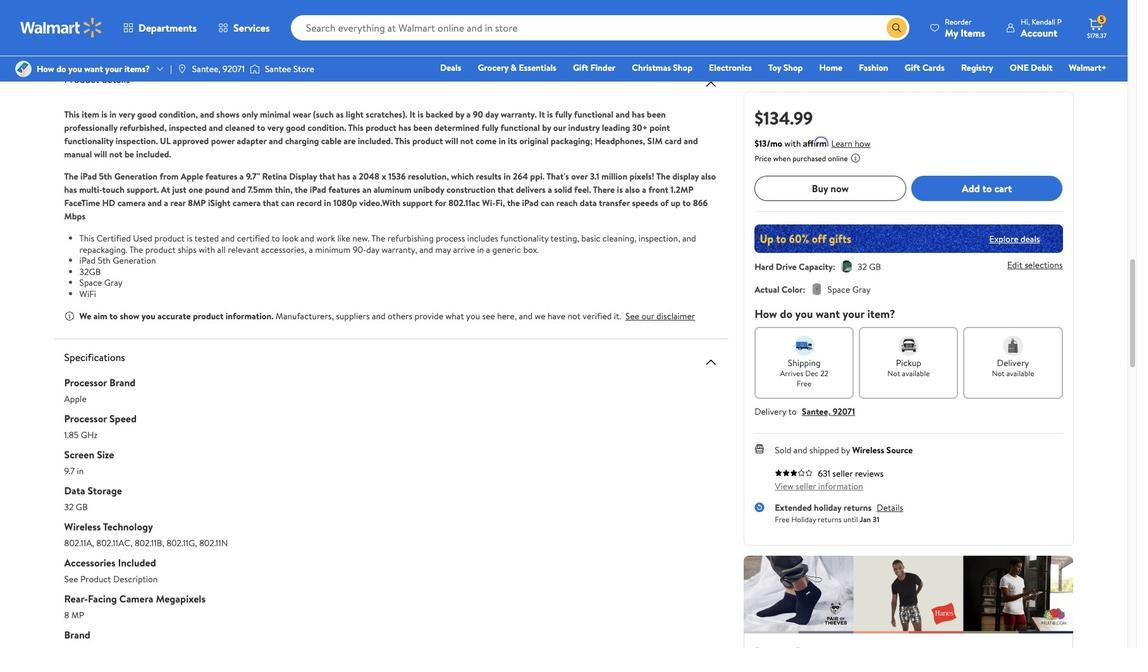 Task type: describe. For each thing, give the bounding box(es) containing it.
and down at
[[148, 197, 162, 209]]

grocery & essentials
[[478, 61, 556, 74]]

front
[[649, 183, 668, 196]]

product inside processor brand apple processor speed 1.85 ghz screen size 9.7 in data storage 32 gb wireless technology 802.11a, 802.11ac, 802.11b, 802.11g, 802.11n accessories included see product description rear-facing camera megapixels 8 mp
[[80, 573, 111, 586]]

storage
[[88, 484, 122, 498]]

account
[[1021, 26, 1058, 40]]

your for items?
[[105, 63, 122, 75]]

0 vertical spatial 92071
[[223, 63, 245, 75]]

the right new.
[[371, 232, 385, 245]]

product down backed
[[412, 135, 443, 147]]

a left generic
[[486, 243, 490, 256]]

32 inside processor brand apple processor speed 1.85 ghz screen size 9.7 in data storage 32 gb wireless technology 802.11a, 802.11ac, 802.11b, 802.11g, 802.11n accessories included see product description rear-facing camera megapixels 8 mp
[[64, 501, 74, 514]]

how do you want your item?
[[755, 306, 895, 322]]

aluminum
[[374, 183, 411, 196]]

like
[[337, 232, 350, 245]]

retina
[[262, 170, 287, 183]]

we
[[535, 310, 546, 323]]

0 vertical spatial included.
[[358, 135, 393, 147]]

0 vertical spatial product
[[64, 72, 99, 86]]

space inside this certified used product is tested and certified to look and work like new. the refurbishing process includes functionality testing, basic cleaning, inspection, and repackaging. the product ships with all relevant accessories, a minimum 90-day warranty, and may arrive in a generic box. ipad 5th generation 32gb space gray wifi
[[79, 276, 102, 289]]

toy
[[768, 61, 781, 74]]

 image for how do you want your items?
[[15, 61, 32, 77]]

cleaned
[[225, 121, 255, 134]]

generation inside the ipad 5th generation from apple features a 9.7" retina display that has a 2048 x 1536 resolution, which results in 264 ppi. that's over 3.1 million pixels! the display also has multi-touch support. at just one pound and 7.5mm thin, the ipad features an aluminum unibody construction that delivers a solid feel. there is also a front 1.2mp facetime hd camera and a rear 8mp isight camera that can record in 1080p video.with support for 802.11ac wi-fi, the ipad can reach data transfer speeds of up to 866 mbps
[[114, 170, 158, 183]]

here,
[[497, 310, 517, 323]]

view
[[775, 480, 794, 493]]

minimum
[[315, 243, 351, 256]]

1 horizontal spatial :
[[833, 261, 835, 273]]

1 vertical spatial 92071
[[833, 405, 855, 418]]

32 gb
[[858, 261, 881, 273]]

registry
[[961, 61, 993, 74]]

affirm image
[[803, 137, 829, 147]]

has down scratches).
[[398, 121, 411, 134]]

deals
[[1021, 232, 1040, 245]]

how do you want your items?
[[37, 63, 150, 75]]

this certified used product is tested and certified to look and work like new. the refurbishing process includes functionality testing, basic cleaning, inspection, and repackaging. the product ships with all relevant accessories, a minimum 90-day warranty, and may arrive in a generic box. ipad 5th generation 32gb space gray wifi
[[79, 232, 696, 300]]

0 horizontal spatial features
[[206, 170, 237, 183]]

gift cards link
[[899, 61, 950, 75]]

1 horizontal spatial space
[[828, 283, 850, 296]]

0 vertical spatial wireless
[[852, 444, 884, 457]]

explore
[[989, 232, 1019, 245]]

fi,
[[495, 197, 505, 209]]

is up professionally
[[101, 108, 107, 121]]

backed
[[426, 108, 453, 121]]

and left the we
[[519, 310, 533, 323]]

to left the santee, 92071 button
[[788, 405, 797, 418]]

1 camera from the left
[[117, 197, 146, 209]]

extended holiday returns details free holiday returns until jan 31
[[775, 502, 903, 525]]

reorder my items
[[945, 16, 985, 40]]

shop for toy shop
[[783, 61, 803, 74]]

buy
[[812, 181, 828, 195]]

cleaning,
[[603, 232, 636, 245]]

touch
[[102, 183, 125, 196]]

walmart image
[[20, 18, 102, 38]]

gift for gift finder
[[573, 61, 588, 74]]

leading
[[602, 121, 630, 134]]

is left backed
[[418, 108, 424, 121]]

delivery not available
[[992, 357, 1034, 379]]

support
[[403, 197, 433, 209]]

to right the aim
[[109, 310, 118, 323]]

the right repackaging.
[[129, 243, 143, 256]]

that's
[[546, 170, 569, 183]]

1 horizontal spatial that
[[319, 170, 335, 183]]

 image for santee, 92071
[[177, 64, 187, 74]]

a left rear
[[164, 197, 168, 209]]

how
[[855, 137, 871, 150]]

1 horizontal spatial 32
[[858, 261, 867, 273]]

manual
[[64, 148, 92, 161]]

seller for view
[[796, 480, 816, 493]]

want for items?
[[84, 63, 103, 75]]

processor brand apple processor speed 1.85 ghz screen size 9.7 in data storage 32 gb wireless technology 802.11a, 802.11ac, 802.11b, 802.11g, 802.11n accessories included see product description rear-facing camera megapixels 8 mp
[[64, 376, 228, 622]]

you left see
[[466, 310, 480, 323]]

inspected
[[169, 121, 207, 134]]

brand inside processor brand apple processor speed 1.85 ghz screen size 9.7 in data storage 32 gb wireless technology 802.11a, 802.11ac, 802.11b, 802.11g, 802.11n accessories included see product description rear-facing camera megapixels 8 mp
[[109, 376, 136, 390]]

inspection,
[[639, 232, 680, 245]]

and up leading
[[616, 108, 630, 121]]

1 horizontal spatial gray
[[852, 283, 871, 296]]

in left its
[[499, 135, 506, 147]]

wi-
[[482, 197, 495, 209]]

new.
[[352, 232, 370, 245]]

0 horizontal spatial fully
[[482, 121, 498, 134]]

has up facetime at the left top of the page
[[64, 183, 77, 196]]

construction
[[446, 183, 496, 196]]

1 horizontal spatial also
[[701, 170, 716, 183]]

want for item?
[[816, 306, 840, 322]]

departments button
[[113, 13, 207, 43]]

only
[[242, 108, 258, 121]]

1 horizontal spatial santee,
[[802, 405, 831, 418]]

clear search field text image
[[871, 23, 882, 33]]

with inside this certified used product is tested and certified to look and work like new. the refurbishing process includes functionality testing, basic cleaning, inspection, and repackaging. the product ships with all relevant accessories, a minimum 90-day warranty, and may arrive in a generic box. ipad 5th generation 32gb space gray wifi
[[199, 243, 215, 256]]

9.7"
[[246, 170, 260, 183]]

items
[[961, 26, 985, 40]]

edit selections button
[[1007, 259, 1063, 271]]

space gray
[[828, 283, 871, 296]]

1 vertical spatial not
[[109, 148, 122, 161]]

information
[[818, 480, 863, 493]]

1 vertical spatial been
[[413, 121, 432, 134]]

802.11n
[[199, 537, 228, 550]]

1 horizontal spatial gb
[[869, 261, 881, 273]]

ipad up the 'record'
[[310, 183, 326, 196]]

how for how do you want your items?
[[37, 63, 54, 75]]

warranty,
[[382, 243, 417, 256]]

0 vertical spatial good
[[137, 108, 157, 121]]

buy now button
[[755, 176, 906, 201]]

to inside button
[[982, 181, 992, 195]]

0 horizontal spatial functional
[[501, 121, 540, 134]]

point
[[650, 121, 670, 134]]

and right card
[[684, 135, 698, 147]]

testing,
[[550, 232, 579, 245]]

2 vertical spatial by
[[841, 444, 850, 457]]

1 vertical spatial :
[[803, 283, 805, 296]]

0 horizontal spatial included.
[[136, 148, 171, 161]]

video.with
[[359, 197, 400, 209]]

grocery & essentials link
[[472, 61, 562, 75]]

1 vertical spatial our
[[642, 310, 654, 323]]

condition,
[[159, 108, 198, 121]]

in left 1080p
[[324, 197, 331, 209]]

ipad up multi- in the top left of the page
[[80, 170, 97, 183]]

how for how do you want your item?
[[755, 306, 777, 322]]

may
[[435, 243, 451, 256]]

delivers
[[516, 183, 546, 196]]

edit selections
[[1007, 259, 1063, 271]]

disclaimer
[[656, 310, 695, 323]]

ghz
[[81, 429, 97, 441]]

ipad inside this certified used product is tested and certified to look and work like new. the refurbishing process includes functionality testing, basic cleaning, inspection, and repackaging. the product ships with all relevant accessories, a minimum 90-day warranty, and may arrive in a generic box. ipad 5th generation 32gb space gray wifi
[[79, 254, 96, 267]]

store
[[293, 63, 314, 75]]

a left "work"
[[309, 243, 313, 256]]

product left ships
[[145, 243, 176, 256]]

day inside this certified used product is tested and certified to look and work like new. the refurbishing process includes functionality testing, basic cleaning, inspection, and repackaging. the product ships with all relevant accessories, a minimum 90-day warranty, and may arrive in a generic box. ipad 5th generation 32gb space gray wifi
[[366, 243, 379, 256]]

0 horizontal spatial the
[[295, 183, 308, 196]]

3.1
[[590, 170, 599, 183]]

essentials
[[519, 61, 556, 74]]

shop for christmas shop
[[673, 61, 693, 74]]

0 horizontal spatial santee,
[[192, 63, 221, 75]]

1 horizontal spatial not
[[460, 135, 473, 147]]

pickup not available
[[887, 357, 930, 379]]

rear-
[[64, 592, 88, 606]]

intent image for shipping image
[[794, 336, 814, 356]]

to inside the ipad 5th generation from apple features a 9.7" retina display that has a 2048 x 1536 resolution, which results in 264 ppi. that's over 3.1 million pixels! the display also has multi-touch support. at just one pound and 7.5mm thin, the ipad features an aluminum unibody construction that delivers a solid feel. there is also a front 1.2mp facetime hd camera and a rear 8mp isight camera that can record in 1080p video.with support for 802.11ac wi-fi, the ipad can reach data transfer speeds of up to 866 mbps
[[683, 197, 691, 209]]

power
[[211, 135, 235, 147]]

not for delivery
[[992, 368, 1005, 379]]

gift for gift cards
[[905, 61, 920, 74]]

0 vertical spatial fully
[[555, 108, 572, 121]]

adapter
[[237, 135, 267, 147]]

holiday
[[814, 502, 842, 514]]

specifications image
[[703, 355, 719, 370]]

delivery for to
[[755, 405, 786, 418]]

wifi
[[79, 287, 96, 300]]

0 horizontal spatial returns
[[818, 514, 842, 525]]

1 vertical spatial that
[[498, 183, 514, 196]]

ipad down 'delivers'
[[522, 197, 539, 209]]

product down scratches).
[[366, 121, 396, 134]]

which
[[451, 170, 474, 183]]

deals
[[440, 61, 461, 74]]

scratches).
[[366, 108, 407, 121]]

5 $178.37
[[1087, 14, 1107, 40]]

1 horizontal spatial with
[[785, 137, 801, 150]]

show
[[120, 310, 139, 323]]

this down light in the top left of the page
[[348, 121, 364, 134]]

intent image for delivery image
[[1003, 336, 1023, 356]]

this inside this certified used product is tested and certified to look and work like new. the refurbishing process includes functionality testing, basic cleaning, inspection, and repackaging. the product ships with all relevant accessories, a minimum 90-day warranty, and may arrive in a generic box. ipad 5th generation 32gb space gray wifi
[[79, 232, 94, 245]]

Search search field
[[291, 15, 909, 40]]

Walmart Site-Wide search field
[[291, 15, 909, 40]]

mbps
[[64, 210, 86, 223]]

inspection.
[[116, 135, 158, 147]]

you right show
[[142, 310, 155, 323]]

1.85
[[64, 429, 79, 441]]

speed
[[109, 412, 137, 426]]

deals link
[[434, 61, 467, 75]]

1 processor from the top
[[64, 376, 107, 390]]

support.
[[127, 183, 159, 196]]

a up speeds
[[642, 183, 646, 196]]

2 it from the left
[[539, 108, 545, 121]]

not for pickup
[[887, 368, 900, 379]]

this down scratches).
[[395, 135, 410, 147]]

5th inside the ipad 5th generation from apple features a 9.7" retina display that has a 2048 x 1536 resolution, which results in 264 ppi. that's over 3.1 million pixels! the display also has multi-touch support. at just one pound and 7.5mm thin, the ipad features an aluminum unibody construction that delivers a solid feel. there is also a front 1.2mp facetime hd camera and a rear 8mp isight camera that can record in 1080p video.with support for 802.11ac wi-fi, the ipad can reach data transfer speeds of up to 866 mbps
[[99, 170, 112, 183]]

0 horizontal spatial will
[[94, 148, 107, 161]]

p
[[1057, 16, 1062, 27]]

90
[[473, 108, 483, 121]]

and up the power
[[209, 121, 223, 134]]

pixels!
[[630, 170, 654, 183]]

services button
[[207, 13, 281, 43]]

1 horizontal spatial very
[[267, 121, 284, 134]]

hard
[[755, 261, 774, 273]]

1 vertical spatial good
[[286, 121, 305, 134]]

1 can from the left
[[281, 197, 294, 209]]

functionality inside this certified used product is tested and certified to look and work like new. the refurbishing process includes functionality testing, basic cleaning, inspection, and repackaging. the product ships with all relevant accessories, a minimum 90-day warranty, and may arrive in a generic box. ipad 5th generation 32gb space gray wifi
[[500, 232, 549, 245]]

a left 9.7" at the top
[[240, 170, 244, 183]]

has left the 2048
[[337, 170, 350, 183]]

one
[[1010, 61, 1029, 74]]

wear
[[293, 108, 311, 121]]

certified
[[237, 232, 270, 245]]

a left solid
[[548, 183, 552, 196]]

|
[[170, 63, 172, 75]]



Task type: vqa. For each thing, say whether or not it's contained in the screenshot.
802.11a, at the bottom of the page
yes



Task type: locate. For each thing, give the bounding box(es) containing it.
this
[[64, 108, 80, 121], [348, 121, 364, 134], [395, 135, 410, 147], [79, 232, 94, 245]]

description
[[113, 573, 158, 586]]

1 vertical spatial generation
[[113, 254, 156, 267]]

5th down "certified"
[[98, 254, 111, 267]]

walmart+ link
[[1063, 61, 1112, 75]]

1 vertical spatial your
[[843, 306, 865, 322]]

0 horizontal spatial gb
[[76, 501, 88, 514]]

0 vertical spatial want
[[84, 63, 103, 75]]

2 can from the left
[[541, 197, 554, 209]]

0 horizontal spatial our
[[553, 121, 566, 134]]

day inside the this item is in very good condition, and shows only minimal wear (such as light scratches). it is backed by a 90 day warranty. it is fully functional and has been professionally refurbished, inspected and cleaned to very good condition. this product has been determined fully functional by our industry leading 30+ point functionality inspection. ul approved power adapter and charging cable are included. this product will not come in its original packaging; headphones, sim card and manual will not be included.
[[485, 108, 499, 121]]

1 vertical spatial apple
[[64, 393, 87, 405]]

megapixels
[[156, 592, 206, 606]]

0 vertical spatial :
[[833, 261, 835, 273]]

functionality left "testing,"
[[500, 232, 549, 245]]

buy now
[[812, 181, 849, 195]]

size
[[97, 448, 114, 462]]

available down intent image for delivery
[[1006, 368, 1034, 379]]

accessories
[[64, 556, 116, 570]]

walmart+
[[1069, 61, 1107, 74]]

wireless inside processor brand apple processor speed 1.85 ghz screen size 9.7 in data storage 32 gb wireless technology 802.11a, 802.11ac, 802.11b, 802.11g, 802.11n accessories included see product description rear-facing camera megapixels 8 mp
[[64, 520, 101, 534]]

that up fi,
[[498, 183, 514, 196]]

is up original
[[547, 108, 553, 121]]

add to cart
[[962, 181, 1012, 195]]

0 vertical spatial with
[[785, 137, 801, 150]]

1 vertical spatial day
[[366, 243, 379, 256]]

over
[[571, 170, 588, 183]]

1 horizontal spatial see
[[625, 310, 639, 323]]

0 horizontal spatial your
[[105, 63, 122, 75]]

1 horizontal spatial gift
[[905, 61, 920, 74]]

has
[[632, 108, 645, 121], [398, 121, 411, 134], [337, 170, 350, 183], [64, 183, 77, 196]]

1 horizontal spatial camera
[[233, 197, 261, 209]]

solid
[[554, 183, 572, 196]]

it right warranty. at the left top of the page
[[539, 108, 545, 121]]

functional down warranty. at the left top of the page
[[501, 121, 540, 134]]

day
[[485, 108, 499, 121], [366, 243, 379, 256]]

our inside the this item is in very good condition, and shows only minimal wear (such as light scratches). it is backed by a 90 day warranty. it is fully functional and has been professionally refurbished, inspected and cleaned to very good condition. this product has been determined fully functional by our industry leading 30+ point functionality inspection. ul approved power adapter and charging cable are included. this product will not come in its original packaging; headphones, sim card and manual will not be included.
[[553, 121, 566, 134]]

1 vertical spatial also
[[625, 183, 640, 196]]

you down about
[[68, 63, 82, 75]]

data
[[64, 484, 85, 498]]

1 horizontal spatial do
[[780, 306, 793, 322]]

1 horizontal spatial brand
[[109, 376, 136, 390]]

is down million
[[617, 183, 623, 196]]

ships
[[178, 243, 197, 256]]

802.11a,
[[64, 537, 94, 550]]

can
[[281, 197, 294, 209], [541, 197, 554, 209]]

0 horizontal spatial  image
[[15, 61, 32, 77]]

0 horizontal spatial item
[[82, 108, 99, 121]]

802.11b,
[[135, 537, 164, 550]]

not right "have"
[[568, 310, 581, 323]]

this up professionally
[[64, 108, 80, 121]]

santee, right |
[[192, 63, 221, 75]]

product right accurate
[[193, 310, 224, 323]]

1 horizontal spatial will
[[445, 135, 458, 147]]

apple inside processor brand apple processor speed 1.85 ghz screen size 9.7 in data storage 32 gb wireless technology 802.11a, 802.11ac, 802.11b, 802.11g, 802.11n accessories included see product description rear-facing camera megapixels 8 mp
[[64, 393, 87, 405]]

item inside the this item is in very good condition, and shows only minimal wear (such as light scratches). it is backed by a 90 day warranty. it is fully functional and has been professionally refurbished, inspected and cleaned to very good condition. this product has been determined fully functional by our industry leading 30+ point functionality inspection. ul approved power adapter and charging cable are included. this product will not come in its original packaging; headphones, sim card and manual will not be included.
[[82, 108, 99, 121]]

free inside shipping arrives dec 22 free
[[797, 378, 812, 389]]

0 horizontal spatial wireless
[[64, 520, 101, 534]]

product
[[366, 121, 396, 134], [412, 135, 443, 147], [154, 232, 185, 245], [145, 243, 176, 256], [193, 310, 224, 323]]

0 horizontal spatial delivery
[[755, 405, 786, 418]]

0 vertical spatial also
[[701, 170, 716, 183]]

1 vertical spatial by
[[542, 121, 551, 134]]

and left may
[[419, 243, 433, 256]]

christmas shop
[[632, 61, 693, 74]]

1 horizontal spatial how
[[755, 306, 777, 322]]

2 camera from the left
[[233, 197, 261, 209]]

included. right are
[[358, 135, 393, 147]]

and right sold
[[794, 444, 807, 457]]

processor up ghz
[[64, 412, 107, 426]]

the down manual
[[64, 170, 78, 183]]

delivery inside delivery not available
[[997, 357, 1029, 369]]

0 horizontal spatial can
[[281, 197, 294, 209]]

see
[[482, 310, 495, 323]]

to left cart
[[982, 181, 992, 195]]

1 vertical spatial the
[[507, 197, 520, 209]]

available for delivery
[[1006, 368, 1034, 379]]

to inside this certified used product is tested and certified to look and work like new. the refurbishing process includes functionality testing, basic cleaning, inspection, and repackaging. the product ships with all relevant accessories, a minimum 90-day warranty, and may arrive in a generic box. ipad 5th generation 32gb space gray wifi
[[272, 232, 280, 245]]

1 not from the left
[[887, 368, 900, 379]]

product details image
[[703, 77, 719, 92]]

32 down data
[[64, 501, 74, 514]]

1 vertical spatial delivery
[[755, 405, 786, 418]]

want down about this item
[[84, 63, 103, 75]]

0 vertical spatial been
[[647, 108, 666, 121]]

 image right |
[[177, 64, 187, 74]]

0 horizontal spatial want
[[84, 63, 103, 75]]

gb down data
[[76, 501, 88, 514]]

2 shop from the left
[[783, 61, 803, 74]]

shop right "toy"
[[783, 61, 803, 74]]

(such
[[313, 108, 334, 121]]

intent image for pickup image
[[899, 336, 919, 356]]

legal information image
[[851, 153, 861, 163]]

1 available from the left
[[902, 368, 930, 379]]

in inside this certified used product is tested and certified to look and work like new. the refurbishing process includes functionality testing, basic cleaning, inspection, and repackaging. the product ships with all relevant accessories, a minimum 90-day warranty, and may arrive in a generic box. ipad 5th generation 32gb space gray wifi
[[477, 243, 484, 256]]

this down mbps
[[79, 232, 94, 245]]

1 horizontal spatial seller
[[832, 467, 853, 480]]

and right tested
[[221, 232, 235, 245]]

will right manual
[[94, 148, 107, 161]]

:
[[833, 261, 835, 273], [803, 283, 805, 296]]

1 vertical spatial brand
[[64, 628, 90, 642]]

a left the 2048
[[352, 170, 357, 183]]

delivery up sold
[[755, 405, 786, 418]]

view seller information
[[775, 480, 863, 493]]

1 horizontal spatial item
[[115, 28, 140, 45]]

learn how button
[[831, 137, 871, 151]]

5th
[[99, 170, 112, 183], [98, 254, 111, 267]]

unibody
[[414, 183, 444, 196]]

2 processor from the top
[[64, 412, 107, 426]]

camera
[[117, 197, 146, 209], [233, 197, 261, 209]]

seller right 631
[[832, 467, 853, 480]]

functional up industry
[[574, 108, 614, 121]]

shipped
[[809, 444, 839, 457]]

0 horizontal spatial good
[[137, 108, 157, 121]]

with left all at the left of the page
[[199, 243, 215, 256]]

2.9477 stars out of 5, based on 631 seller reviews element
[[775, 469, 813, 477]]

gray inside this certified used product is tested and certified to look and work like new. the refurbishing process includes functionality testing, basic cleaning, inspection, and repackaging. the product ships with all relevant accessories, a minimum 90-day warranty, and may arrive in a generic box. ipad 5th generation 32gb space gray wifi
[[104, 276, 123, 289]]

hard drive capacity :
[[755, 261, 835, 273]]

to inside the this item is in very good condition, and shows only minimal wear (such as light scratches). it is backed by a 90 day warranty. it is fully functional and has been professionally refurbished, inspected and cleaned to very good condition. this product has been determined fully functional by our industry leading 30+ point functionality inspection. ul approved power adapter and charging cable are included. this product will not come in its original packaging; headphones, sim card and manual will not be included.
[[257, 121, 265, 134]]

seller for 631
[[832, 467, 853, 480]]

kendall
[[1032, 16, 1056, 27]]

gb up space gray
[[869, 261, 881, 273]]

0 horizontal spatial also
[[625, 183, 640, 196]]

not inside delivery not available
[[992, 368, 1005, 379]]

0 horizontal spatial camera
[[117, 197, 146, 209]]

1 vertical spatial 5th
[[98, 254, 111, 267]]

free left holiday at the bottom right of page
[[775, 514, 790, 525]]

0 vertical spatial santee,
[[192, 63, 221, 75]]

0 vertical spatial do
[[56, 63, 66, 75]]

record
[[297, 197, 322, 209]]

do for how do you want your item?
[[780, 306, 793, 322]]

delivery for not
[[997, 357, 1029, 369]]

2 horizontal spatial not
[[568, 310, 581, 323]]

feel.
[[574, 183, 591, 196]]

provide
[[415, 310, 443, 323]]

not inside pickup not available
[[887, 368, 900, 379]]

1 shop from the left
[[673, 61, 693, 74]]

and left shows
[[200, 108, 214, 121]]

available for pickup
[[902, 368, 930, 379]]

and right look
[[300, 232, 314, 245]]

see inside processor brand apple processor speed 1.85 ghz screen size 9.7 in data storage 32 gb wireless technology 802.11a, 802.11ac, 802.11b, 802.11g, 802.11n accessories included see product description rear-facing camera megapixels 8 mp
[[64, 573, 78, 586]]

2048
[[359, 170, 380, 183]]

at
[[161, 183, 170, 196]]

free
[[797, 378, 812, 389], [775, 514, 790, 525]]

0 vertical spatial your
[[105, 63, 122, 75]]

is inside the ipad 5th generation from apple features a 9.7" retina display that has a 2048 x 1536 resolution, which results in 264 ppi. that's over 3.1 million pixels! the display also has multi-touch support. at just one pound and 7.5mm thin, the ipad features an aluminum unibody construction that delivers a solid feel. there is also a front 1.2mp facetime hd camera and a rear 8mp isight camera that can record in 1080p video.with support for 802.11ac wi-fi, the ipad can reach data transfer speeds of up to 866 mbps
[[617, 183, 623, 196]]

item?
[[867, 306, 895, 322]]

very down minimal
[[267, 121, 284, 134]]

in inside processor brand apple processor speed 1.85 ghz screen size 9.7 in data storage 32 gb wireless technology 802.11a, 802.11ac, 802.11b, 802.11g, 802.11n accessories included see product description rear-facing camera megapixels 8 mp
[[77, 465, 84, 477]]

31
[[873, 514, 879, 525]]

generation down used
[[113, 254, 156, 267]]

also right "display" at top
[[701, 170, 716, 183]]

dec
[[805, 368, 819, 379]]

and right adapter
[[269, 135, 283, 147]]

0 vertical spatial by
[[455, 108, 464, 121]]

1 horizontal spatial free
[[797, 378, 812, 389]]

available down intent image for pickup
[[902, 368, 930, 379]]

866
[[693, 197, 708, 209]]

headphones,
[[595, 135, 645, 147]]

from
[[160, 170, 179, 183]]

2 not from the left
[[992, 368, 1005, 379]]

it right scratches).
[[410, 108, 416, 121]]

one
[[188, 183, 203, 196]]

1 horizontal spatial by
[[542, 121, 551, 134]]

free for shipping
[[797, 378, 812, 389]]

2 available from the left
[[1006, 368, 1034, 379]]

shipping arrives dec 22 free
[[780, 357, 829, 389]]

camera down 7.5mm
[[233, 197, 261, 209]]

x
[[382, 170, 386, 183]]

apple up one
[[181, 170, 203, 183]]

included
[[118, 556, 156, 570]]

0 horizontal spatial brand
[[64, 628, 90, 642]]

explore deals link
[[984, 227, 1045, 250]]

is inside this certified used product is tested and certified to look and work like new. the refurbishing process includes functionality testing, basic cleaning, inspection, and repackaging. the product ships with all relevant accessories, a minimum 90-day warranty, and may arrive in a generic box. ipad 5th generation 32gb space gray wifi
[[187, 232, 192, 245]]

1 horizontal spatial functionality
[[500, 232, 549, 245]]

be
[[125, 148, 134, 161]]

free for extended
[[775, 514, 790, 525]]

1 vertical spatial see
[[64, 573, 78, 586]]

services
[[233, 21, 270, 35]]

one debit link
[[1004, 61, 1058, 75]]

0 vertical spatial functionality
[[64, 135, 113, 147]]

all
[[217, 243, 226, 256]]

ipad up wifi
[[79, 254, 96, 267]]

1 vertical spatial gb
[[76, 501, 88, 514]]

that down 7.5mm
[[263, 197, 279, 209]]

see up rear-
[[64, 573, 78, 586]]

the right fi,
[[507, 197, 520, 209]]

1 vertical spatial very
[[267, 121, 284, 134]]

are
[[344, 135, 356, 147]]

see
[[625, 310, 639, 323], [64, 573, 78, 586]]

will down determined
[[445, 135, 458, 147]]

in right 9.7
[[77, 465, 84, 477]]

2 vertical spatial that
[[263, 197, 279, 209]]

generation up support.
[[114, 170, 158, 183]]

1 horizontal spatial 92071
[[833, 405, 855, 418]]

sold
[[775, 444, 791, 457]]

0 vertical spatial generation
[[114, 170, 158, 183]]

0 vertical spatial delivery
[[997, 357, 1029, 369]]

up to sixty percent off deals. shop now. image
[[755, 225, 1063, 253]]

an
[[362, 183, 372, 196]]

1 horizontal spatial it
[[539, 108, 545, 121]]

will
[[445, 135, 458, 147], [94, 148, 107, 161]]

for
[[435, 197, 446, 209]]

item up professionally
[[82, 108, 99, 121]]

day right 90
[[485, 108, 499, 121]]

home
[[819, 61, 842, 74]]

1 vertical spatial santee,
[[802, 405, 831, 418]]

ppi.
[[530, 170, 545, 183]]

0 horizontal spatial apple
[[64, 393, 87, 405]]

our left the disclaimer
[[642, 310, 654, 323]]

 image
[[15, 61, 32, 77], [177, 64, 187, 74]]

processor down specifications
[[64, 376, 107, 390]]

cards
[[922, 61, 945, 74]]

fully up come
[[482, 121, 498, 134]]

available inside pickup not available
[[902, 368, 930, 379]]

in left 264
[[504, 170, 511, 183]]

sim
[[647, 135, 663, 147]]

tested
[[194, 232, 219, 245]]

1 it from the left
[[410, 108, 416, 121]]

1 horizontal spatial apple
[[181, 170, 203, 183]]

0 horizontal spatial available
[[902, 368, 930, 379]]

arrive
[[453, 243, 475, 256]]

gb inside processor brand apple processor speed 1.85 ghz screen size 9.7 in data storage 32 gb wireless technology 802.11a, 802.11ac, 802.11b, 802.11g, 802.11n accessories included see product description rear-facing camera megapixels 8 mp
[[76, 501, 88, 514]]

gray right 32gb
[[104, 276, 123, 289]]

your for item?
[[843, 306, 865, 322]]

0 horizontal spatial that
[[263, 197, 279, 209]]

free inside extended holiday returns details free holiday returns until jan 31
[[775, 514, 790, 525]]

0 horizontal spatial do
[[56, 63, 66, 75]]

also
[[701, 170, 716, 183], [625, 183, 640, 196]]

you down color
[[795, 306, 813, 322]]

92071 up sold and shipped by wireless source at the right bottom
[[833, 405, 855, 418]]

1080p
[[333, 197, 357, 209]]

been up point
[[647, 108, 666, 121]]

1 vertical spatial fully
[[482, 121, 498, 134]]

search icon image
[[892, 23, 902, 33]]

fully up industry
[[555, 108, 572, 121]]

1 horizontal spatial features
[[328, 183, 360, 196]]

0 horizontal spatial very
[[119, 108, 135, 121]]

explore deals
[[989, 232, 1040, 245]]

camera down support.
[[117, 197, 146, 209]]

0 vertical spatial features
[[206, 170, 237, 183]]

1 vertical spatial with
[[199, 243, 215, 256]]

0 vertical spatial free
[[797, 378, 812, 389]]

do down color
[[780, 306, 793, 322]]

0 horizontal spatial it
[[410, 108, 416, 121]]

92071 down services popup button
[[223, 63, 245, 75]]

do for how do you want your items?
[[56, 63, 66, 75]]

in right arrive
[[477, 243, 484, 256]]

0 vertical spatial brand
[[109, 376, 136, 390]]

0 vertical spatial apple
[[181, 170, 203, 183]]

1 horizontal spatial the
[[507, 197, 520, 209]]

work
[[316, 232, 335, 245]]

1 vertical spatial 32
[[64, 501, 74, 514]]

1 horizontal spatial functional
[[574, 108, 614, 121]]

: up space gray
[[833, 261, 835, 273]]

the up front
[[656, 170, 670, 183]]

0 horizontal spatial :
[[803, 283, 805, 296]]

relevant
[[228, 243, 259, 256]]

fully
[[555, 108, 572, 121], [482, 121, 498, 134]]

has up "30+"
[[632, 108, 645, 121]]

functionality down professionally
[[64, 135, 113, 147]]

technology
[[103, 520, 153, 534]]

wireless up reviews
[[852, 444, 884, 457]]

gray down 32 gb
[[852, 283, 871, 296]]

see our disclaimer button
[[625, 310, 695, 323]]

determined
[[434, 121, 479, 134]]

0 horizontal spatial seller
[[796, 480, 816, 493]]

2 gift from the left
[[905, 61, 920, 74]]

isight
[[208, 197, 230, 209]]

product right used
[[154, 232, 185, 245]]

santee, down the dec
[[802, 405, 831, 418]]

0 vertical spatial will
[[445, 135, 458, 147]]

included.
[[358, 135, 393, 147], [136, 148, 171, 161]]

can down "thin,"
[[281, 197, 294, 209]]

1 vertical spatial will
[[94, 148, 107, 161]]

generation inside this certified used product is tested and certified to look and work like new. the refurbishing process includes functionality testing, basic cleaning, inspection, and repackaging. the product ships with all relevant accessories, a minimum 90-day warranty, and may arrive in a generic box. ipad 5th generation 32gb space gray wifi
[[113, 254, 156, 267]]

item
[[115, 28, 140, 45], [82, 108, 99, 121]]

brand up the speed
[[109, 376, 136, 390]]

how down actual
[[755, 306, 777, 322]]

fashion link
[[853, 61, 894, 75]]

a inside the this item is in very good condition, and shows only minimal wear (such as light scratches). it is backed by a 90 day warranty. it is fully functional and has been professionally refurbished, inspected and cleaned to very good condition. this product has been determined fully functional by our industry leading 30+ point functionality inspection. ul approved power adapter and charging cable are included. this product will not come in its original packaging; headphones, sim card and manual will not be included.
[[466, 108, 471, 121]]

toy shop
[[768, 61, 803, 74]]

returns left 31
[[844, 502, 872, 514]]

1 vertical spatial free
[[775, 514, 790, 525]]

apple inside the ipad 5th generation from apple features a 9.7" retina display that has a 2048 x 1536 resolution, which results in 264 ppi. that's over 3.1 million pixels! the display also has multi-touch support. at just one pound and 7.5mm thin, the ipad features an aluminum unibody construction that delivers a solid feel. there is also a front 1.2mp facetime hd camera and a rear 8mp isight camera that can record in 1080p video.with support for 802.11ac wi-fi, the ipad can reach data transfer speeds of up to 866 mbps
[[181, 170, 203, 183]]

it.
[[614, 310, 621, 323]]

5th up touch
[[99, 170, 112, 183]]

available inside delivery not available
[[1006, 368, 1034, 379]]

1 vertical spatial product
[[80, 573, 111, 586]]

and left others
[[372, 310, 386, 323]]

by up determined
[[455, 108, 464, 121]]

1 vertical spatial want
[[816, 306, 840, 322]]

also down pixels!
[[625, 183, 640, 196]]

functionality inside the this item is in very good condition, and shows only minimal wear (such as light scratches). it is backed by a 90 day warranty. it is fully functional and has been professionally refurbished, inspected and cleaned to very good condition. this product has been determined fully functional by our industry leading 30+ point functionality inspection. ul approved power adapter and charging cable are included. this product will not come in its original packaging; headphones, sim card and manual will not be included.
[[64, 135, 113, 147]]

features up 1080p
[[328, 183, 360, 196]]

is left tested
[[187, 232, 192, 245]]

when
[[773, 153, 791, 164]]

and right inspection, on the top of page
[[682, 232, 696, 245]]

5th inside this certified used product is tested and certified to look and work like new. the refurbishing process includes functionality testing, basic cleaning, inspection, and repackaging. the product ships with all relevant accessories, a minimum 90-day warranty, and may arrive in a generic box. ipad 5th generation 32gb space gray wifi
[[98, 254, 111, 267]]

 image
[[250, 63, 260, 75]]

million
[[601, 170, 627, 183]]

0 horizontal spatial 32
[[64, 501, 74, 514]]

want
[[84, 63, 103, 75], [816, 306, 840, 322]]

and right pound
[[231, 183, 246, 196]]

1 vertical spatial do
[[780, 306, 793, 322]]

space up we
[[79, 276, 102, 289]]

very
[[119, 108, 135, 121], [267, 121, 284, 134]]

hd
[[102, 197, 115, 209]]

1 vertical spatial functional
[[501, 121, 540, 134]]

to left look
[[272, 232, 280, 245]]

in up professionally
[[109, 108, 117, 121]]

0 vertical spatial 32
[[858, 261, 867, 273]]

1 horizontal spatial returns
[[844, 502, 872, 514]]

see right 'it.'
[[625, 310, 639, 323]]

1 gift from the left
[[573, 61, 588, 74]]

1 horizontal spatial been
[[647, 108, 666, 121]]

0 vertical spatial item
[[115, 28, 140, 45]]



